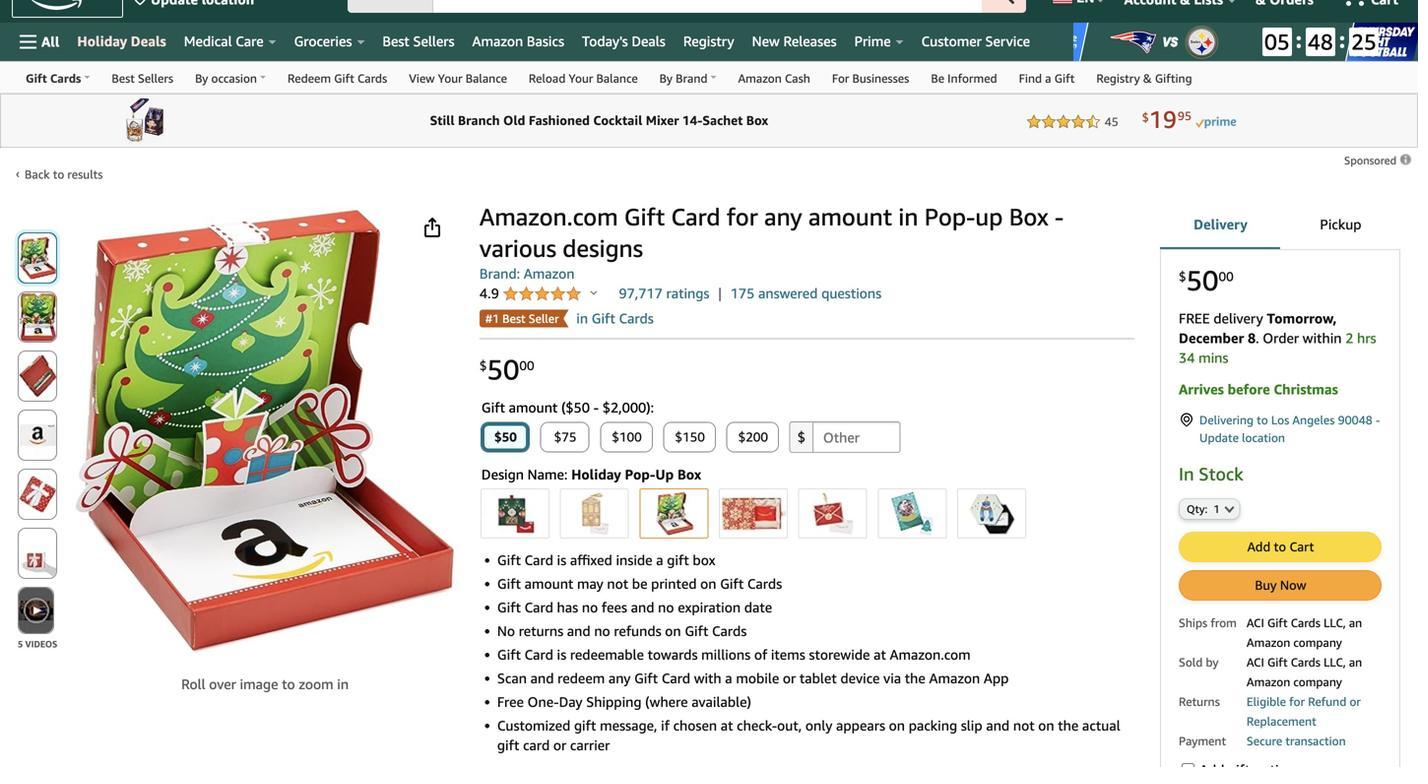 Task type: locate. For each thing, give the bounding box(es) containing it.
find a gift
[[1019, 71, 1075, 85]]

balance for reload your balance
[[597, 71, 638, 85]]

name:
[[528, 467, 568, 483]]

at up via
[[874, 647, 887, 663]]

$ down #1
[[480, 358, 487, 373]]

pop- inside amazon.com gift card for any amount in pop-up box - various designs brand: amazon
[[925, 202, 976, 231]]

0 vertical spatial box
[[1010, 202, 1049, 231]]

amazon up eligible
[[1247, 675, 1291, 689]]

1 is from the top
[[557, 552, 567, 569]]

any inside gift card is affixed inside a gift box gift amount may not be printed on gift cards gift card has no fees and no expiration date no returns and no refunds on gift cards gift card is redeemable towards millions of items storewide at amazon.com scan and redeem any gift card with a mobile or tablet device via the amazon app free one-day shipping (where available) customized gift message, if chosen at check-out, only appears on packing slip and not on the actual gift card or carrier
[[609, 671, 631, 687]]

option group
[[474, 485, 1135, 543]]

amount inside amazon.com gift card for any amount in pop-up box - various designs brand: amazon
[[809, 202, 893, 231]]

payment
[[1179, 735, 1227, 748]]

2 your from the left
[[569, 71, 594, 85]]

.
[[1256, 330, 1260, 346]]

1 vertical spatial an
[[1350, 656, 1363, 670]]

free delivery
[[1179, 310, 1268, 327]]

registry & gifting link
[[1086, 62, 1204, 93]]

option group inside main content
[[474, 485, 1135, 543]]

deals left medical
[[131, 33, 166, 49]]

amount
[[809, 202, 893, 231], [509, 400, 558, 416], [525, 576, 574, 592]]

0 horizontal spatial any
[[609, 671, 631, 687]]

or
[[783, 671, 796, 687], [1350, 695, 1362, 709], [554, 738, 567, 754]]

amazon
[[472, 33, 523, 49], [738, 71, 782, 85], [524, 266, 575, 282], [1247, 636, 1291, 650], [930, 671, 981, 687], [1247, 675, 1291, 689]]

a right with
[[726, 671, 733, 687]]

#1
[[486, 312, 500, 326]]

1 deals from the left
[[131, 33, 166, 49]]

no up redeemable
[[594, 623, 611, 640]]

0 horizontal spatial box
[[678, 467, 702, 483]]

main content
[[0, 200, 1419, 768]]

your right reload
[[569, 71, 594, 85]]

is left affixed at left
[[557, 552, 567, 569]]

an inside ships from aci gift cards llc, an amazon company sold by
[[1350, 616, 1363, 630]]

1 horizontal spatial the
[[1059, 718, 1079, 734]]

1 horizontal spatial -
[[1055, 202, 1064, 231]]

llc, inside ships from aci gift cards llc, an amazon company sold by
[[1324, 616, 1347, 630]]

the right via
[[905, 671, 926, 687]]

1 vertical spatial registry
[[1097, 71, 1141, 85]]

order
[[1264, 330, 1300, 346]]

1 company from the top
[[1294, 636, 1343, 650]]

or down items
[[783, 671, 796, 687]]

2 vertical spatial gift
[[498, 738, 520, 754]]

registry inside registry & gifting link
[[1097, 71, 1141, 85]]

amazon up 4.9 'button'
[[524, 266, 575, 282]]

amazon down 'new'
[[738, 71, 782, 85]]

2 horizontal spatial in
[[899, 202, 919, 231]]

- right up
[[1055, 202, 1064, 231]]

amazon.com up various
[[480, 202, 618, 231]]

llc, down buy now submit
[[1324, 616, 1347, 630]]

gift inside amazon.com gift card for any amount in pop-up box - various designs brand: amazon
[[625, 202, 665, 231]]

0 vertical spatial the
[[905, 671, 926, 687]]

2 by from the left
[[660, 71, 673, 85]]

50
[[1187, 264, 1219, 297], [487, 353, 520, 386]]

0 vertical spatial llc,
[[1324, 616, 1347, 630]]

to right back
[[53, 168, 64, 181]]

box
[[693, 552, 716, 569]]

0 horizontal spatial in
[[337, 677, 349, 693]]

1 vertical spatial company
[[1294, 675, 1343, 689]]

$150 link
[[665, 423, 715, 452]]

best right #1
[[503, 312, 526, 326]]

message,
[[600, 718, 658, 734]]

box right up at the left of page
[[678, 467, 702, 483]]

sponsored
[[1345, 154, 1400, 167]]

$200
[[739, 430, 769, 445]]

$100 link
[[601, 423, 652, 452]]

$ inside option group
[[798, 429, 806, 445]]

1 an from the top
[[1350, 616, 1363, 630]]

if
[[661, 718, 670, 734]]

2 company from the top
[[1294, 675, 1343, 689]]

$2,000):
[[603, 400, 654, 416]]

cards up refund
[[1292, 656, 1321, 670]]

05
[[1265, 29, 1291, 55]]

registry & gifting
[[1097, 71, 1193, 85]]

registry left &
[[1097, 71, 1141, 85]]

$50 link
[[482, 423, 529, 452]]

2 horizontal spatial a
[[1046, 71, 1052, 85]]

0 horizontal spatial :
[[1297, 27, 1303, 53]]

returns
[[1179, 695, 1221, 709]]

in right 'seller'
[[577, 310, 588, 327]]

deals inside "link"
[[131, 33, 166, 49]]

towards
[[648, 647, 698, 663]]

company inside ships from aci gift cards llc, an amazon company sold by
[[1294, 636, 1343, 650]]

0 horizontal spatial best
[[112, 71, 135, 85]]

any up answered
[[765, 202, 803, 231]]

best sellers link up view
[[374, 28, 464, 55]]

25
[[1352, 29, 1377, 55]]

0 vertical spatial a
[[1046, 71, 1052, 85]]

date
[[745, 600, 773, 616]]

1 horizontal spatial pop-
[[925, 202, 976, 231]]

or right card
[[554, 738, 567, 754]]

in left up
[[899, 202, 919, 231]]

any
[[765, 202, 803, 231], [609, 671, 631, 687]]

redeem gift cards
[[288, 71, 387, 85]]

balance down "amazon basics" link in the top left of the page
[[466, 71, 507, 85]]

- right ($50
[[594, 400, 599, 416]]

available)
[[692, 694, 752, 710]]

best down holiday deals "link"
[[112, 71, 135, 85]]

2 horizontal spatial -
[[1376, 413, 1381, 427]]

2 vertical spatial best
[[503, 312, 526, 326]]

best sellers up view
[[383, 33, 455, 49]]

cash
[[785, 71, 811, 85]]

: left 25
[[1340, 27, 1346, 53]]

2 llc, from the top
[[1324, 656, 1347, 670]]

0 horizontal spatial for
[[727, 202, 758, 231]]

amount inside gift card is affixed inside a gift box gift amount may not be printed on gift cards gift card has no fees and no expiration date no returns and no refunds on gift cards gift card is redeemable towards millions of items storewide at amazon.com scan and redeem any gift card with a mobile or tablet device via the amazon app free one-day shipping (where available) customized gift message, if chosen at check-out, only appears on packing slip and not on the actual gift card or carrier
[[525, 576, 574, 592]]

dropdown image
[[1226, 505, 1235, 513]]

releases
[[784, 33, 837, 49]]

holiday inside main content
[[572, 467, 622, 483]]

2 vertical spatial $
[[798, 429, 806, 445]]

find
[[1019, 71, 1043, 85]]

1 horizontal spatial gift
[[574, 718, 597, 734]]

cards down 97,717
[[619, 310, 654, 327]]

amazon basics link
[[464, 28, 573, 55]]

registry for registry & gifting
[[1097, 71, 1141, 85]]

1 horizontal spatial at
[[874, 647, 887, 663]]

0 vertical spatial an
[[1350, 616, 1363, 630]]

amazon left basics at left top
[[472, 33, 523, 49]]

and up one-
[[531, 671, 554, 687]]

: right the 05
[[1297, 27, 1303, 53]]

your inside reload your balance link
[[569, 71, 594, 85]]

1 balance from the left
[[466, 71, 507, 85]]

gift up "carrier"
[[574, 718, 597, 734]]

not left be
[[607, 576, 629, 592]]

$ 50 00 down #1
[[480, 353, 535, 386]]

amazon left app
[[930, 671, 981, 687]]

1 horizontal spatial not
[[1014, 718, 1035, 734]]

0 horizontal spatial pop-
[[625, 467, 656, 483]]

0 vertical spatial is
[[557, 552, 567, 569]]

transaction
[[1286, 735, 1347, 748]]

#1 best seller
[[486, 312, 559, 326]]

0 horizontal spatial $
[[480, 358, 487, 373]]

by inside 'link'
[[195, 71, 208, 85]]

card down "fireplace surprise reveal gift box" image in the left of the page
[[525, 552, 554, 569]]

in
[[1179, 464, 1195, 485]]

5 videos
[[18, 639, 57, 650]]

fireplace surprise reveal gift box image
[[484, 492, 548, 536]]

card down towards
[[662, 671, 691, 687]]

the left actual
[[1059, 718, 1079, 734]]

$ up free
[[1179, 269, 1187, 284]]

reload
[[529, 71, 566, 85]]

in stock
[[1179, 464, 1244, 485]]

cards down the now in the bottom of the page
[[1292, 616, 1321, 630]]

in inside amazon.com gift card for any amount in pop-up box - various designs brand: amazon
[[899, 202, 919, 231]]

0 horizontal spatial registry
[[684, 33, 735, 49]]

zoom
[[299, 677, 334, 693]]

None submit
[[983, 0, 1027, 13], [19, 234, 56, 283], [19, 293, 56, 342], [19, 352, 56, 401], [19, 411, 56, 460], [19, 470, 56, 519], [19, 529, 56, 578], [19, 588, 53, 634], [983, 0, 1027, 13], [19, 234, 56, 283], [19, 293, 56, 342], [19, 352, 56, 401], [19, 411, 56, 460], [19, 470, 56, 519], [19, 529, 56, 578], [19, 588, 53, 634]]

0 vertical spatial in
[[899, 202, 919, 231]]

gift inside 'aci gift cards llc, an amazon company returns'
[[1268, 656, 1288, 670]]

0 vertical spatial holiday
[[77, 33, 127, 49]]

0 vertical spatial registry
[[684, 33, 735, 49]]

best sellers down holiday deals "link"
[[112, 71, 173, 85]]

qty: 1
[[1187, 503, 1221, 516]]

2 aci from the top
[[1247, 656, 1265, 670]]

1 vertical spatial amount
[[509, 400, 558, 416]]

redeem gift cards link
[[277, 62, 398, 93]]

registry
[[684, 33, 735, 49], [1097, 71, 1141, 85]]

company inside 'aci gift cards llc, an amazon company returns'
[[1294, 675, 1343, 689]]

Add to Cart submit
[[1180, 533, 1381, 562]]

medical care link
[[175, 28, 285, 55]]

scan
[[498, 671, 527, 687]]

or inside eligible for refund or replacement payment
[[1350, 695, 1362, 709]]

1 vertical spatial gift
[[574, 718, 597, 734]]

no
[[582, 600, 598, 616], [658, 600, 675, 616], [594, 623, 611, 640]]

1 vertical spatial holiday
[[572, 467, 622, 483]]

in right zoom
[[337, 677, 349, 693]]

holiday down amazon image
[[77, 33, 127, 49]]

00
[[1219, 269, 1234, 284], [520, 358, 535, 373]]

buy now
[[1256, 578, 1307, 593]]

before
[[1228, 381, 1271, 398]]

box right up
[[1010, 202, 1049, 231]]

0 horizontal spatial or
[[554, 738, 567, 754]]

a right inside
[[656, 552, 664, 569]]

0 horizontal spatial best sellers link
[[101, 62, 184, 93]]

not right slip
[[1014, 718, 1035, 734]]

holiday inside holiday deals "link"
[[77, 33, 127, 49]]

1 vertical spatial 00
[[520, 358, 535, 373]]

balance down today's deals link on the left top of page
[[597, 71, 638, 85]]

no down printed
[[658, 600, 675, 616]]

has
[[557, 600, 579, 616]]

groceries link
[[285, 28, 374, 55]]

2 is from the top
[[557, 647, 567, 663]]

inside
[[616, 552, 653, 569]]

aci right from
[[1247, 616, 1265, 630]]

1 vertical spatial box
[[678, 467, 702, 483]]

2 horizontal spatial gift
[[667, 552, 690, 569]]

0 horizontal spatial amazon.com
[[480, 202, 618, 231]]

registry link
[[675, 28, 744, 55]]

2 horizontal spatial best
[[503, 312, 526, 326]]

1 horizontal spatial deals
[[632, 33, 666, 49]]

no right has
[[582, 600, 598, 616]]

0 vertical spatial sellers
[[413, 33, 455, 49]]

(where
[[646, 694, 688, 710]]

balance for view your balance
[[466, 71, 507, 85]]

1 your from the left
[[438, 71, 463, 85]]

1 aci from the top
[[1247, 616, 1265, 630]]

1 horizontal spatial or
[[783, 671, 796, 687]]

0 horizontal spatial by
[[195, 71, 208, 85]]

or right refund
[[1350, 695, 1362, 709]]

now
[[1281, 578, 1307, 593]]

0 vertical spatial any
[[765, 202, 803, 231]]

card inside amazon.com gift card for any amount in pop-up box - various designs brand: amazon
[[671, 202, 721, 231]]

a right find
[[1046, 71, 1052, 85]]

50 up free
[[1187, 264, 1219, 297]]

0 vertical spatial not
[[607, 576, 629, 592]]

registry inside registry link
[[684, 33, 735, 49]]

2 horizontal spatial $
[[1179, 269, 1187, 284]]

llc, up refund
[[1324, 656, 1347, 670]]

reload your balance link
[[518, 62, 649, 93]]

amazon cash
[[738, 71, 811, 85]]

for up replacement
[[1290, 695, 1306, 709]]

box inside amazon.com gift card for any amount in pop-up box - various designs brand: amazon
[[1010, 202, 1049, 231]]

0 vertical spatial company
[[1294, 636, 1343, 650]]

amazon.com up via
[[890, 647, 971, 663]]

1 horizontal spatial your
[[569, 71, 594, 85]]

2 an from the top
[[1350, 656, 1363, 670]]

1 vertical spatial is
[[557, 647, 567, 663]]

2 balance from the left
[[597, 71, 638, 85]]

deals right today's
[[632, 33, 666, 49]]

amazon.com inside gift card is affixed inside a gift box gift amount may not be printed on gift cards gift card has no fees and no expiration date no returns and no refunds on gift cards gift card is redeemable towards millions of items storewide at amazon.com scan and redeem any gift card with a mobile or tablet device via the amazon app free one-day shipping (where available) customized gift message, if chosen at check-out, only appears on packing slip and not on the actual gift card or carrier
[[890, 647, 971, 663]]

best sellers link down holiday deals "link"
[[101, 62, 184, 93]]

0 vertical spatial pop-
[[925, 202, 976, 231]]

holiday pop-up box image
[[643, 492, 707, 536]]

actual
[[1083, 718, 1121, 734]]

returns
[[519, 623, 564, 640]]

los
[[1272, 413, 1290, 427]]

amount up $50
[[509, 400, 558, 416]]

delivering to los angeles 90048 - update location link
[[1179, 411, 1382, 447]]

4.9
[[480, 285, 503, 302]]

registry up brand on the left of the page
[[684, 33, 735, 49]]

1 horizontal spatial :
[[1340, 27, 1346, 53]]

1 vertical spatial the
[[1059, 718, 1079, 734]]

1 vertical spatial llc,
[[1324, 656, 1347, 670]]

your right view
[[438, 71, 463, 85]]

1 horizontal spatial $ 50 00
[[1179, 264, 1234, 297]]

$ right $200
[[798, 429, 806, 445]]

on
[[701, 576, 717, 592], [665, 623, 682, 640], [889, 718, 906, 734], [1039, 718, 1055, 734]]

Buy Now submit
[[1180, 571, 1381, 600]]

gift up printed
[[667, 552, 690, 569]]

1 vertical spatial 50
[[487, 353, 520, 386]]

1 vertical spatial not
[[1014, 718, 1035, 734]]

Other text field
[[813, 422, 901, 453]]

0 vertical spatial $
[[1179, 269, 1187, 284]]

0 horizontal spatial 00
[[520, 358, 535, 373]]

1 : from the left
[[1297, 27, 1303, 53]]

0 vertical spatial best sellers link
[[374, 28, 464, 55]]

1 horizontal spatial 50
[[1187, 264, 1219, 297]]

best inside main content
[[503, 312, 526, 326]]

best up view
[[383, 33, 410, 49]]

on left packing
[[889, 718, 906, 734]]

-
[[1055, 202, 1064, 231], [594, 400, 599, 416], [1376, 413, 1381, 427]]

an up eligible for refund or replacement button
[[1350, 656, 1363, 670]]

1 horizontal spatial best
[[383, 33, 410, 49]]

any up shipping
[[609, 671, 631, 687]]

new releases link
[[744, 28, 846, 55]]

0 horizontal spatial your
[[438, 71, 463, 85]]

amazon cash link
[[728, 62, 822, 93]]

$ option group
[[474, 422, 1135, 453]]

cards inside 'aci gift cards llc, an amazon company returns'
[[1292, 656, 1321, 670]]

customized
[[498, 718, 571, 734]]

2 deals from the left
[[632, 33, 666, 49]]

by left brand on the left of the page
[[660, 71, 673, 85]]

for up 175
[[727, 202, 758, 231]]

occasion
[[211, 71, 257, 85]]

1 vertical spatial best
[[112, 71, 135, 85]]

to up location
[[1257, 413, 1269, 427]]

customer
[[922, 33, 982, 49]]

premium red and gold box image
[[722, 492, 786, 536]]

tab list
[[1161, 200, 1401, 251]]

0 vertical spatial amazon.com
[[480, 202, 618, 231]]

0 horizontal spatial deals
[[131, 33, 166, 49]]

delivery
[[1214, 310, 1264, 327]]

eligible for refund or replacement payment
[[1179, 695, 1362, 748]]

sellers up view
[[413, 33, 455, 49]]

stock
[[1199, 464, 1244, 485]]

00 down #1 best seller at the left top of the page
[[520, 358, 535, 373]]

1 vertical spatial best sellers
[[112, 71, 173, 85]]

gift left card
[[498, 738, 520, 754]]

tab list inside main content
[[1161, 200, 1401, 251]]

aci up eligible
[[1247, 656, 1265, 670]]

brand
[[676, 71, 708, 85]]

1 vertical spatial at
[[721, 718, 734, 734]]

2 : from the left
[[1340, 27, 1346, 53]]

0 horizontal spatial best sellers
[[112, 71, 173, 85]]

1 by from the left
[[195, 71, 208, 85]]

cards inside ships from aci gift cards llc, an amazon company sold by
[[1292, 616, 1321, 630]]

amount up has
[[525, 576, 574, 592]]

2 vertical spatial amount
[[525, 576, 574, 592]]

1 vertical spatial for
[[1290, 695, 1306, 709]]

2 horizontal spatial or
[[1350, 695, 1362, 709]]

amount up questions
[[809, 202, 893, 231]]

be
[[932, 71, 945, 85]]

day
[[559, 694, 583, 710]]

tab list containing delivery
[[1161, 200, 1401, 251]]

$ 50 00 up free
[[1179, 264, 1234, 297]]

1 horizontal spatial a
[[726, 671, 733, 687]]

1 horizontal spatial holiday
[[572, 467, 622, 483]]

add
[[1248, 539, 1271, 555]]

aci inside ships from aci gift cards llc, an amazon company sold by
[[1247, 616, 1265, 630]]

holiday up gingerbread luminary ornament gift box image
[[572, 467, 622, 483]]

secure transaction button
[[1247, 733, 1347, 749]]

your inside view your balance link
[[438, 71, 463, 85]]

an down buy now submit
[[1350, 616, 1363, 630]]

an inside 'aci gift cards llc, an amazon company returns'
[[1350, 656, 1363, 670]]

None search field
[[348, 0, 1027, 15]]

amazon basics
[[472, 33, 565, 49]]

1 llc, from the top
[[1324, 616, 1347, 630]]

update
[[1200, 431, 1240, 445]]

1 horizontal spatial any
[[765, 202, 803, 231]]

- right 90048 on the right of the page
[[1376, 413, 1381, 427]]

deals for today's deals
[[632, 33, 666, 49]]

1 horizontal spatial $
[[798, 429, 806, 445]]

Add gift options checkbox
[[1182, 764, 1195, 768]]

amazon inside amazon.com gift card for any amount in pop-up box - various designs brand: amazon
[[524, 266, 575, 282]]

1 horizontal spatial 00
[[1219, 269, 1234, 284]]

1 horizontal spatial for
[[1290, 695, 1306, 709]]

1 vertical spatial a
[[656, 552, 664, 569]]

today's deals link
[[573, 28, 675, 55]]

sellers down holiday deals "link"
[[138, 71, 173, 85]]

aci inside 'aci gift cards llc, an amazon company returns'
[[1247, 656, 1265, 670]]

by left occasion
[[195, 71, 208, 85]]

sold
[[1179, 656, 1203, 670]]

at down available)
[[721, 718, 734, 734]]

1 vertical spatial $ 50 00
[[480, 353, 535, 386]]

cards down the all
[[50, 71, 81, 85]]

on up towards
[[665, 623, 682, 640]]

to
[[53, 168, 64, 181], [1257, 413, 1269, 427], [1275, 539, 1287, 555], [282, 677, 295, 693]]

1 horizontal spatial balance
[[597, 71, 638, 85]]

deals
[[131, 33, 166, 49], [632, 33, 666, 49]]

navigation navigation
[[0, 0, 1419, 94]]

0 vertical spatial best sellers
[[383, 33, 455, 49]]

1 vertical spatial pop-
[[625, 467, 656, 483]]

2 vertical spatial in
[[337, 677, 349, 693]]

1 vertical spatial amazon.com
[[890, 647, 971, 663]]

is up redeem at bottom
[[557, 647, 567, 663]]

0 vertical spatial amount
[[809, 202, 893, 231]]



Task type: describe. For each thing, give the bounding box(es) containing it.
$50
[[495, 430, 517, 445]]

your for reload
[[569, 71, 594, 85]]

05 : 48 : 25
[[1265, 27, 1377, 55]]

delivery link
[[1161, 200, 1281, 251]]

llc, inside 'aci gift cards llc, an amazon company returns'
[[1324, 656, 1347, 670]]

amazon inside 'aci gift cards llc, an amazon company returns'
[[1247, 675, 1291, 689]]

1 horizontal spatial best sellers link
[[374, 28, 464, 55]]

amazon inside ships from aci gift cards llc, an amazon company sold by
[[1247, 636, 1291, 650]]

4.9 button
[[480, 285, 598, 304]]

new releases
[[752, 33, 837, 49]]

1 horizontal spatial sellers
[[413, 33, 455, 49]]

santa letter gift box image
[[802, 492, 866, 536]]

winter bear gift box image
[[961, 492, 1025, 536]]

- inside delivering to los angeles 90048 - update location
[[1376, 413, 1381, 427]]

by
[[1207, 656, 1219, 670]]

informed
[[948, 71, 998, 85]]

design name: holiday pop-up box
[[482, 467, 702, 483]]

holiday deals link
[[68, 28, 175, 55]]

0 horizontal spatial $ 50 00
[[480, 353, 535, 386]]

your for view
[[438, 71, 463, 85]]

and down be
[[631, 600, 655, 616]]

0 vertical spatial 50
[[1187, 264, 1219, 297]]

gift inside ships from aci gift cards llc, an amazon company sold by
[[1268, 616, 1288, 630]]

0 vertical spatial or
[[783, 671, 796, 687]]

a inside navigation
[[1046, 71, 1052, 85]]

gift cards link
[[15, 62, 101, 93]]

tomorrow,
[[1268, 310, 1338, 327]]

2
[[1346, 330, 1354, 346]]

0 horizontal spatial a
[[656, 552, 664, 569]]

- inside amazon.com gift card for any amount in pop-up box - various designs brand: amazon
[[1055, 202, 1064, 231]]

all
[[41, 34, 60, 50]]

mobile
[[736, 671, 780, 687]]

and right slip
[[987, 718, 1010, 734]]

0 horizontal spatial not
[[607, 576, 629, 592]]

8
[[1248, 330, 1256, 346]]

patriots vs. steelers image
[[1074, 23, 1419, 61]]

eligible for refund or replacement button
[[1247, 693, 1362, 729]]

pickup
[[1321, 216, 1362, 233]]

1 vertical spatial sellers
[[138, 71, 173, 85]]

amazon image
[[18, 0, 113, 11]]

amazon.com gift card for any amount in pop-up box - various designs image
[[71, 205, 459, 659]]

today's
[[582, 33, 628, 49]]

tree globe photo frame gift box image
[[881, 492, 945, 536]]

by for by occasion
[[195, 71, 208, 85]]

back
[[25, 168, 50, 181]]

no
[[498, 623, 515, 640]]

0 vertical spatial gift
[[667, 552, 690, 569]]

to right the add
[[1275, 539, 1287, 555]]

appears
[[837, 718, 886, 734]]

for inside eligible for refund or replacement payment
[[1290, 695, 1306, 709]]

2 hrs 34 mins
[[1179, 330, 1377, 366]]

on left actual
[[1039, 718, 1055, 734]]

in gift cards
[[577, 310, 654, 327]]

via
[[884, 671, 902, 687]]

on up expiration
[[701, 576, 717, 592]]

0 vertical spatial best
[[383, 33, 410, 49]]

customer service link
[[913, 28, 1040, 55]]

arrives
[[1179, 381, 1225, 398]]

to inside '‹ back to results'
[[53, 168, 64, 181]]

for businesses
[[832, 71, 910, 85]]

items
[[771, 647, 806, 663]]

aci gift cards llc, an amazon company returns
[[1179, 656, 1363, 709]]

|
[[718, 285, 722, 302]]

card
[[523, 738, 550, 754]]

roll over image to zoom in
[[181, 677, 349, 693]]

by brand link
[[649, 62, 728, 93]]

gingerbread luminary ornament gift box image
[[563, 492, 627, 536]]

by occasion
[[195, 71, 257, 85]]

cards left view
[[358, 71, 387, 85]]

1
[[1214, 503, 1221, 516]]

design
[[482, 467, 524, 483]]

for inside amazon.com gift card for any amount in pop-up box - various designs brand: amazon
[[727, 202, 758, 231]]

gift amount ($50 - $2,000):
[[482, 400, 654, 416]]

and down has
[[567, 623, 591, 640]]

fees
[[602, 600, 628, 616]]

gifting
[[1156, 71, 1193, 85]]

tablet
[[800, 671, 837, 687]]

0 horizontal spatial -
[[594, 400, 599, 416]]

answered
[[759, 285, 818, 302]]

reload your balance
[[529, 71, 638, 85]]

with
[[694, 671, 722, 687]]

$150
[[675, 430, 705, 445]]

to inside delivering to los angeles 90048 - update location
[[1257, 413, 1269, 427]]

gift cards
[[26, 71, 81, 85]]

1 vertical spatial in
[[577, 310, 588, 327]]

amazon.com inside amazon.com gift card for any amount in pop-up box - various designs brand: amazon
[[480, 202, 618, 231]]

cards up millions
[[712, 623, 747, 640]]

leave feedback on sponsored ad element
[[1345, 154, 1414, 167]]

main content containing 50
[[0, 200, 1419, 768]]

card down returns
[[525, 647, 554, 663]]

for
[[832, 71, 850, 85]]

prime link
[[846, 28, 913, 55]]

all button
[[11, 23, 68, 61]]

$75
[[554, 430, 577, 445]]

add to cart
[[1248, 539, 1315, 555]]

by for by brand
[[660, 71, 673, 85]]

48
[[1309, 29, 1334, 55]]

storewide
[[809, 647, 871, 663]]

delivery
[[1194, 216, 1248, 233]]

1 horizontal spatial best sellers
[[383, 33, 455, 49]]

questions
[[822, 285, 882, 302]]

replacement
[[1247, 715, 1317, 729]]

december
[[1179, 330, 1245, 346]]

slip
[[961, 718, 983, 734]]

any inside amazon.com gift card for any amount in pop-up box - various designs brand: amazon
[[765, 202, 803, 231]]

none search field inside the navigation navigation
[[348, 0, 1027, 15]]

delivering
[[1200, 413, 1254, 427]]

arrives before christmas
[[1179, 381, 1339, 398]]

0 horizontal spatial gift
[[498, 738, 520, 754]]

app
[[984, 671, 1009, 687]]

expiration
[[678, 600, 741, 616]]

designs
[[563, 234, 643, 263]]

be informed link
[[921, 62, 1009, 93]]

by brand
[[660, 71, 708, 85]]

popover image
[[591, 290, 598, 295]]

medical
[[184, 33, 232, 49]]

brand:
[[480, 266, 520, 282]]

0 vertical spatial 00
[[1219, 269, 1234, 284]]

175
[[731, 285, 755, 302]]

buy
[[1256, 578, 1278, 593]]

various
[[480, 234, 557, 263]]

registry for registry
[[684, 33, 735, 49]]

deals for holiday deals
[[131, 33, 166, 49]]

view your balance link
[[398, 62, 518, 93]]

0 horizontal spatial at
[[721, 718, 734, 734]]

1 vertical spatial $
[[480, 358, 487, 373]]

device
[[841, 671, 880, 687]]

ratings
[[667, 285, 710, 302]]

to left zoom
[[282, 677, 295, 693]]

pickup link
[[1281, 200, 1401, 251]]

for businesses link
[[822, 62, 921, 93]]

cards up date
[[748, 576, 783, 592]]

amazon inside gift card is affixed inside a gift box gift amount may not be printed on gift cards gift card has no fees and no expiration date no returns and no refunds on gift cards gift card is redeemable towards millions of items storewide at amazon.com scan and redeem any gift card with a mobile or tablet device via the amazon app free one-day shipping (where available) customized gift message, if chosen at check-out, only appears on packing slip and not on the actual gift card or carrier
[[930, 671, 981, 687]]

card up returns
[[525, 600, 554, 616]]

ships from aci gift cards llc, an amazon company sold by
[[1179, 616, 1363, 670]]

97,717 ratings link
[[619, 285, 710, 302]]

prime
[[855, 33, 891, 49]]

may
[[577, 576, 604, 592]]



Task type: vqa. For each thing, say whether or not it's contained in the screenshot.
Boneless
no



